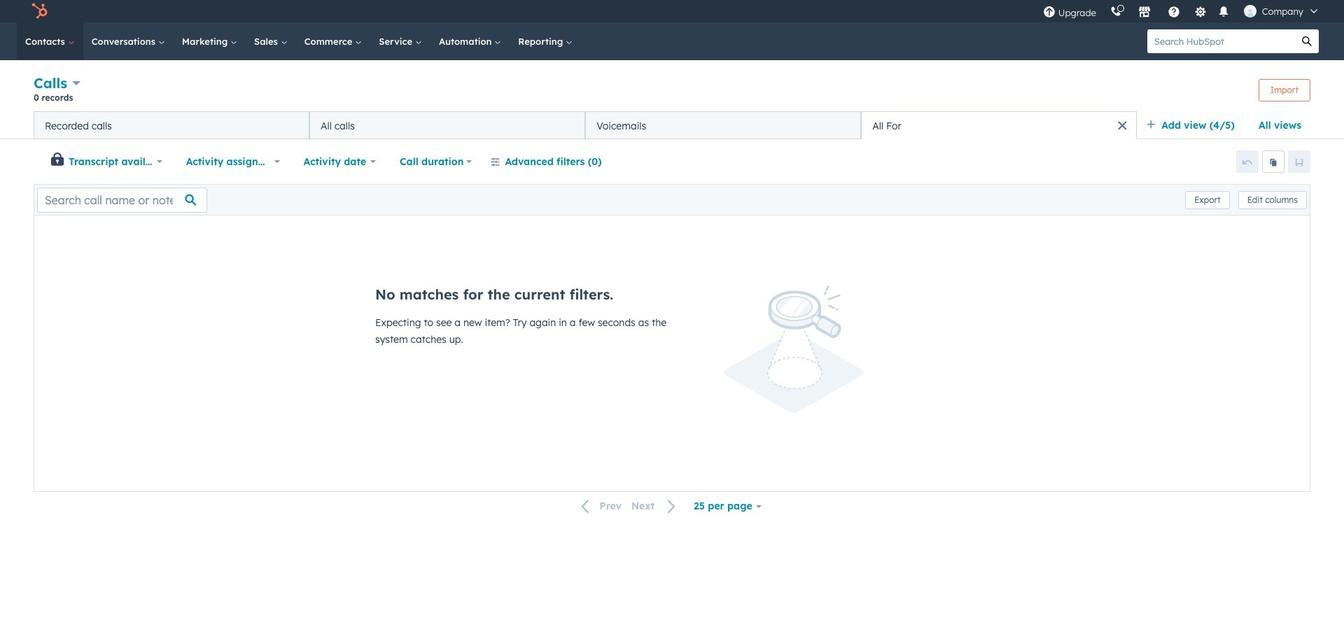 Task type: vqa. For each thing, say whether or not it's contained in the screenshot.
'MARKETPLACES' icon
yes



Task type: describe. For each thing, give the bounding box(es) containing it.
Search HubSpot search field
[[1147, 29, 1295, 53]]

jacob simon image
[[1244, 5, 1256, 18]]

marketplaces image
[[1138, 6, 1151, 19]]

pagination navigation
[[573, 497, 685, 516]]



Task type: locate. For each thing, give the bounding box(es) containing it.
banner
[[34, 73, 1310, 111]]

menu
[[1036, 0, 1327, 22]]

Search call name or notes search field
[[37, 187, 207, 212]]



